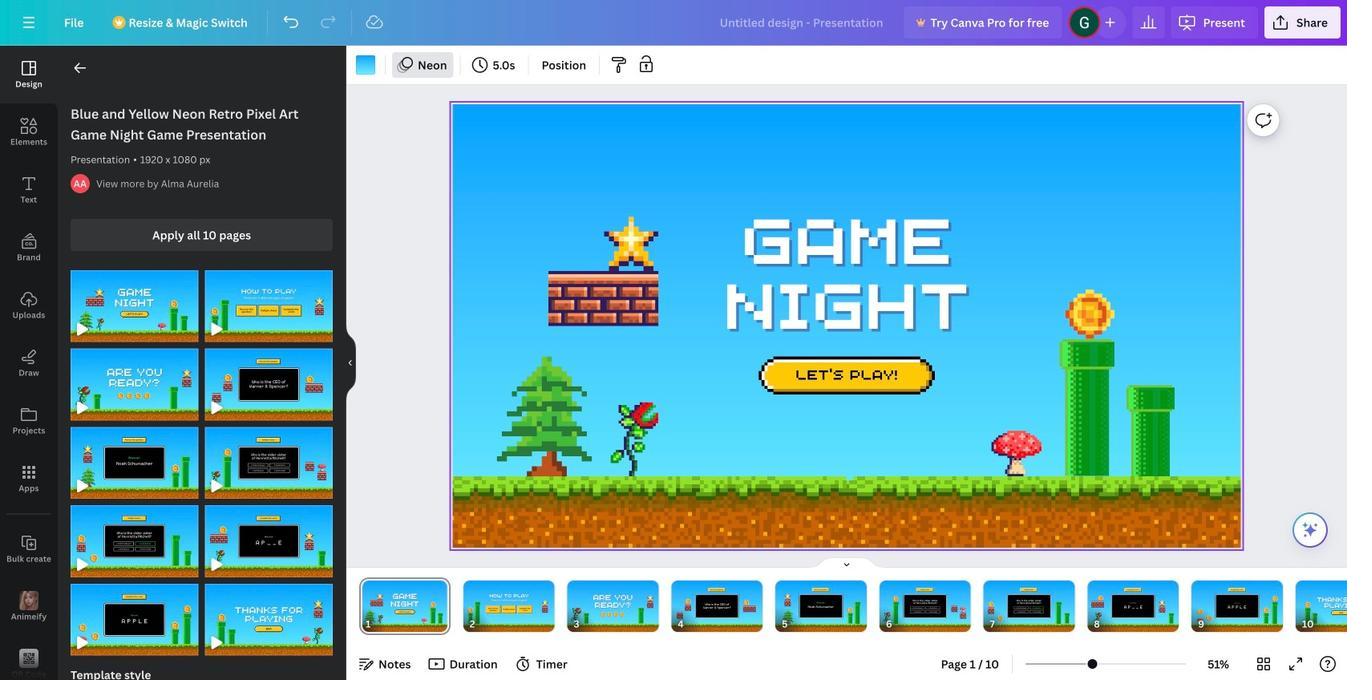 Task type: describe. For each thing, give the bounding box(es) containing it.
canva assistant image
[[1301, 521, 1321, 540]]

side panel tab list
[[0, 46, 58, 680]]

hide pages image
[[809, 557, 886, 570]]

page 1 image
[[359, 581, 451, 632]]



Task type: locate. For each thing, give the bounding box(es) containing it.
alma aurelia image
[[71, 174, 90, 193]]

Design title text field
[[707, 6, 898, 39]]

blue and yellow neon retro pixel art game night game presentation element
[[71, 270, 199, 342], [205, 270, 333, 342], [71, 349, 199, 421], [205, 349, 333, 421], [71, 427, 199, 499], [205, 427, 333, 499], [71, 506, 199, 578], [205, 506, 333, 578], [71, 584, 199, 656], [205, 584, 333, 656]]

Zoom button
[[1193, 651, 1245, 677]]

alma aurelia element
[[71, 174, 90, 193]]

Page title text field
[[378, 616, 384, 632]]

hide image
[[346, 325, 356, 402]]

main menu bar
[[0, 0, 1348, 46]]

linear gradient 180°: #00a2ff, #6beffe image
[[356, 55, 375, 75], [356, 55, 375, 75]]



Task type: vqa. For each thing, say whether or not it's contained in the screenshot.
the 'Hide' image at the left of the page
yes



